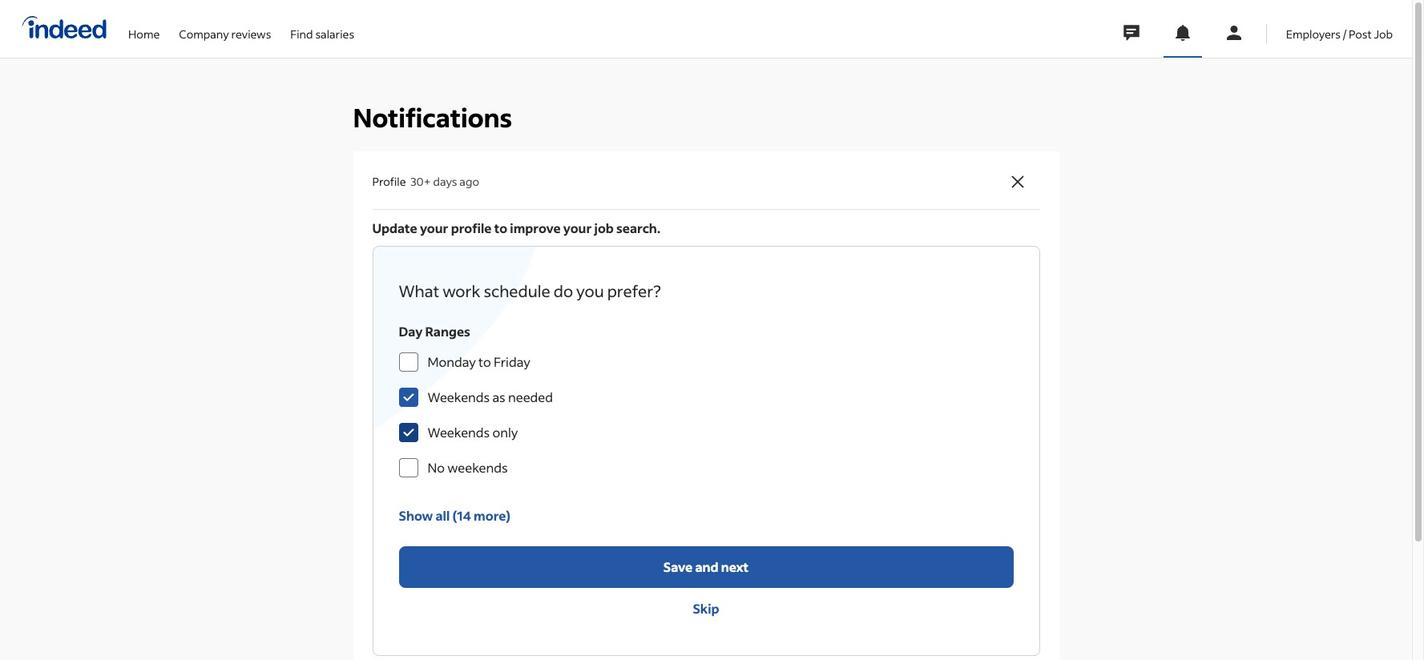 Task type: describe. For each thing, give the bounding box(es) containing it.
job
[[594, 220, 614, 236]]

(14
[[452, 507, 471, 524]]

search.
[[616, 220, 661, 236]]

Weekends as needed checkbox
[[399, 388, 418, 407]]

No weekends checkbox
[[399, 458, 418, 478]]

1 horizontal spatial to
[[494, 220, 507, 236]]

job
[[1374, 26, 1393, 41]]

show all (14 more)
[[399, 507, 511, 524]]

notifications unread count 0 image
[[1173, 23, 1193, 42]]

save and next
[[664, 559, 749, 575]]

update your profile to improve your job search.
[[372, 220, 661, 236]]

home link
[[128, 0, 160, 55]]

weekends only
[[428, 424, 518, 441]]

weekends for weekends only
[[428, 424, 490, 441]]

ranges
[[425, 323, 470, 340]]

find
[[290, 26, 313, 41]]

save
[[664, 559, 693, 575]]

weekends as needed
[[428, 389, 553, 405]]

show
[[399, 507, 433, 524]]

company
[[179, 26, 229, 41]]

profile
[[451, 220, 492, 236]]

dismiss profile from 30+ days ago notification image
[[1008, 172, 1027, 191]]

profile
[[372, 174, 406, 189]]

only
[[492, 424, 518, 441]]

you
[[576, 280, 604, 301]]

do
[[554, 280, 573, 301]]

notifications
[[353, 101, 512, 134]]

find salaries
[[290, 26, 354, 41]]

weekends
[[447, 459, 508, 476]]

salaries
[[315, 26, 354, 41]]

to inside day ranges element
[[479, 353, 491, 370]]

next
[[721, 559, 749, 575]]

company reviews
[[179, 26, 271, 41]]

what work schedule do you prefer?
[[399, 280, 661, 301]]

Weekends only checkbox
[[399, 423, 418, 442]]

/
[[1343, 26, 1347, 41]]



Task type: vqa. For each thing, say whether or not it's contained in the screenshot.
1st the your from right
yes



Task type: locate. For each thing, give the bounding box(es) containing it.
no
[[428, 459, 445, 476]]

0 horizontal spatial to
[[479, 353, 491, 370]]

day
[[399, 323, 423, 340]]

post
[[1349, 26, 1372, 41]]

update
[[372, 220, 417, 236]]

account image
[[1225, 23, 1244, 42]]

ago
[[460, 174, 479, 189]]

what
[[399, 280, 439, 301]]

improve
[[510, 220, 561, 236]]

weekends down monday
[[428, 389, 490, 405]]

1 your from the left
[[420, 220, 448, 236]]

employers / post job link
[[1286, 0, 1393, 55]]

1 horizontal spatial your
[[563, 220, 592, 236]]

weekends
[[428, 389, 490, 405], [428, 424, 490, 441]]

monday
[[428, 353, 476, 370]]

1 vertical spatial weekends
[[428, 424, 490, 441]]

company reviews link
[[179, 0, 271, 55]]

save and next button
[[399, 547, 1014, 588]]

reviews
[[231, 26, 271, 41]]

2 your from the left
[[563, 220, 592, 236]]

to
[[494, 220, 507, 236], [479, 353, 491, 370]]

prefer?
[[607, 280, 661, 301]]

your
[[420, 220, 448, 236], [563, 220, 592, 236]]

all
[[436, 507, 450, 524]]

more)
[[474, 507, 511, 524]]

Monday to Friday checkbox
[[399, 353, 418, 372]]

friday
[[494, 353, 530, 370]]

day ranges element
[[399, 322, 1014, 486]]

work
[[443, 280, 481, 301]]

0 vertical spatial weekends
[[428, 389, 490, 405]]

to right profile
[[494, 220, 507, 236]]

2 weekends from the top
[[428, 424, 490, 441]]

and
[[695, 559, 719, 575]]

1 weekends from the top
[[428, 389, 490, 405]]

messages unread count 0 image
[[1121, 17, 1142, 49]]

no weekends
[[428, 459, 508, 476]]

your left job
[[563, 220, 592, 236]]

employers
[[1286, 26, 1341, 41]]

weekends for weekends as needed
[[428, 389, 490, 405]]

schedule
[[484, 280, 550, 301]]

0 vertical spatial to
[[494, 220, 507, 236]]

as
[[492, 389, 506, 405]]

your left profile
[[420, 220, 448, 236]]

weekends up no weekends in the left bottom of the page
[[428, 424, 490, 441]]

employers / post job
[[1286, 26, 1393, 41]]

skip link
[[399, 588, 1014, 630]]

profile 30+ days ago
[[372, 174, 479, 189]]

find salaries link
[[290, 0, 354, 55]]

day ranges
[[399, 323, 470, 340]]

0 horizontal spatial your
[[420, 220, 448, 236]]

needed
[[508, 389, 553, 405]]

home
[[128, 26, 160, 41]]

1 vertical spatial to
[[479, 353, 491, 370]]

skip
[[693, 600, 719, 617]]

days
[[433, 174, 457, 189]]

show all (14 more) button
[[399, 498, 511, 534]]

to left friday
[[479, 353, 491, 370]]

monday to friday
[[428, 353, 530, 370]]

notifications main content
[[0, 0, 1412, 660]]

30+
[[411, 174, 431, 189]]



